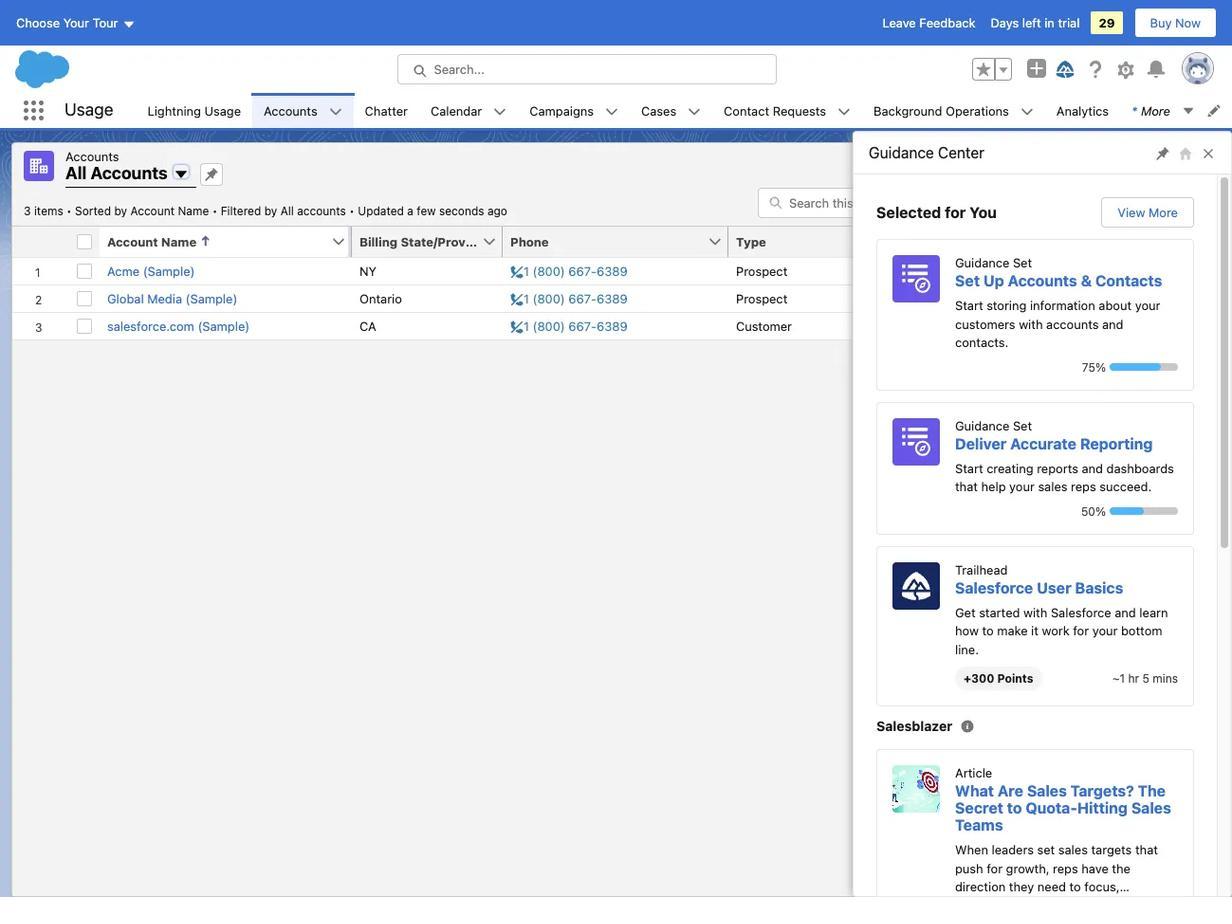 Task type: describe. For each thing, give the bounding box(es) containing it.
burton for ny
[[1031, 263, 1070, 278]]

2 • from the left
[[212, 204, 218, 218]]

mins
[[1153, 672, 1179, 686]]

up
[[984, 272, 1005, 289]]

owner for owner last name
[[1031, 234, 1072, 249]]

account inside button
[[107, 234, 158, 249]]

0 horizontal spatial view
[[1118, 205, 1146, 220]]

requests
[[773, 103, 826, 118]]

salesforce.com
[[107, 318, 194, 334]]

the
[[1112, 861, 1131, 877]]

cases link
[[630, 93, 688, 128]]

tim for ontario
[[900, 291, 922, 306]]

days left in trial
[[991, 15, 1080, 30]]

progress bar progress bar for set up accounts & contacts
[[1110, 363, 1179, 371]]

are
[[998, 783, 1024, 800]]

view more
[[1118, 205, 1179, 220]]

text default image for background operations
[[1021, 105, 1034, 118]]

prospect for ny
[[736, 263, 788, 278]]

progress bar image
[[1110, 363, 1161, 371]]

0 horizontal spatial all
[[65, 163, 87, 183]]

billing state/province element
[[352, 226, 514, 258]]

tim link for ontario
[[900, 291, 922, 306]]

0 vertical spatial account
[[130, 204, 175, 218]]

chatter link
[[354, 93, 419, 128]]

buy
[[1151, 15, 1172, 30]]

reps inside guidance set deliver accurate reporting start creating reports and dashboards that help your sales reps succeed.
[[1071, 479, 1097, 494]]

points
[[998, 672, 1034, 686]]

search...
[[434, 62, 485, 77]]

line.
[[956, 642, 979, 657]]

contact
[[724, 103, 770, 118]]

0 horizontal spatial accounts
[[297, 204, 346, 218]]

feedback
[[920, 15, 976, 30]]

list containing lightning usage
[[136, 93, 1233, 128]]

* more
[[1132, 103, 1171, 118]]

hr
[[1129, 672, 1140, 686]]

customers
[[956, 316, 1016, 332]]

1 • from the left
[[66, 204, 72, 218]]

deliver accurate reporting button
[[956, 435, 1153, 452]]

now
[[1176, 15, 1201, 30]]

start inside guidance set set up accounts & contacts start storing information about your customers with accounts and contacts.
[[956, 298, 984, 313]]

dashboards
[[1107, 461, 1175, 476]]

learn
[[1140, 605, 1169, 620]]

about
[[1099, 298, 1132, 313]]

for inside trailhead salesforce user basics get started with salesforce and learn how to make it work for your bottom line.
[[1073, 623, 1089, 639]]

tour
[[93, 15, 118, 30]]

more for * more
[[1141, 103, 1171, 118]]

type button
[[729, 226, 872, 257]]

updated
[[358, 204, 404, 218]]

with inside guidance set set up accounts & contacts start storing information about your customers with accounts and contacts.
[[1019, 316, 1043, 332]]

contacts.
[[956, 335, 1009, 350]]

lightning
[[148, 103, 201, 118]]

guidance center
[[869, 144, 985, 161]]

cases list item
[[630, 93, 713, 128]]

salesforce.com (sample)
[[107, 318, 250, 334]]

29
[[1099, 15, 1115, 30]]

billing state/province
[[360, 234, 491, 249]]

owner first name element
[[893, 226, 1035, 258]]

your
[[63, 15, 89, 30]]

what are sales targets? the secret to quota-hitting sales teams button
[[956, 783, 1179, 834]]

5
[[1143, 672, 1150, 686]]

deliver
[[956, 435, 1007, 452]]

guidance for guidance set set up accounts & contacts start storing information about your customers with accounts and contacts.
[[956, 255, 1010, 270]]

more for view more
[[1149, 205, 1179, 220]]

what
[[956, 783, 994, 800]]

new button
[[967, 152, 1022, 180]]

name up account name button
[[178, 204, 209, 218]]

your inside trailhead salesforce user basics get started with salesforce and learn how to make it work for your bottom line.
[[1093, 623, 1118, 639]]

name down all accounts "status"
[[161, 234, 197, 249]]

burton link for ny
[[1031, 263, 1070, 278]]

trailhead salesforce user basics get started with salesforce and learn how to make it work for your bottom line.
[[956, 562, 1169, 657]]

left
[[1023, 15, 1042, 30]]

3 items • sorted by account name • filtered by all accounts • updated a few seconds ago
[[24, 204, 508, 218]]

acme
[[107, 263, 140, 278]]

targets
[[1092, 843, 1132, 858]]

0 horizontal spatial usage
[[65, 100, 113, 120]]

and for accurate
[[1082, 461, 1104, 476]]

accurate
[[1011, 435, 1077, 452]]

state/province
[[401, 234, 491, 249]]

days
[[991, 15, 1019, 30]]

and for basics
[[1115, 605, 1137, 620]]

selected for you
[[877, 204, 997, 221]]

text default image right * more
[[1182, 104, 1196, 117]]

click to dial disabled image for ontario
[[510, 291, 628, 306]]

global media (sample) link
[[107, 291, 238, 306]]

buy now button
[[1134, 8, 1217, 38]]

that inside article what are sales targets? the secret to quota-hitting sales teams when leaders set sales targets that push for growth, reps have the direction they need to focu
[[1136, 843, 1159, 858]]

start inside guidance set deliver accurate reporting start creating reports and dashboards that help your sales reps succeed.
[[956, 461, 984, 476]]

push
[[956, 861, 984, 877]]

cases
[[641, 103, 677, 118]]

all accounts status
[[24, 204, 358, 218]]

phone
[[510, 234, 549, 249]]

cell inside all accounts grid
[[69, 226, 100, 258]]

background operations
[[874, 103, 1009, 118]]

have
[[1082, 861, 1109, 877]]

phone element
[[503, 226, 740, 258]]

Search All Accounts list view. search field
[[758, 187, 986, 218]]

guidance for guidance set deliver accurate reporting start creating reports and dashboards that help your sales reps succeed.
[[956, 418, 1010, 433]]

0 vertical spatial for
[[945, 204, 966, 221]]

choose your tour button
[[15, 8, 136, 38]]

printable view
[[1110, 158, 1192, 174]]

selected
[[877, 204, 942, 221]]

all accounts|accounts|list view element
[[11, 142, 1221, 898]]

printable
[[1110, 158, 1161, 174]]

1 horizontal spatial salesforce
[[1051, 605, 1112, 620]]

name inside button
[[1104, 234, 1140, 249]]

seconds
[[439, 204, 484, 218]]

3
[[24, 204, 31, 218]]

sales inside article what are sales targets? the secret to quota-hitting sales teams when leaders set sales targets that push for growth, reps have the direction they need to focu
[[1059, 843, 1088, 858]]

they
[[1009, 880, 1035, 895]]

trailhead
[[956, 562, 1008, 577]]

owner last name button
[[1024, 226, 1150, 257]]

salesforce.com (sample) link
[[107, 318, 250, 334]]

click to dial disabled image for ca
[[510, 318, 628, 334]]

need
[[1038, 880, 1067, 895]]

(sample) for salesforce.com
[[198, 318, 250, 334]]

tim link for ny
[[900, 263, 922, 278]]

search... button
[[397, 54, 777, 84]]

accounts list item
[[252, 93, 354, 128]]

chatter
[[365, 103, 408, 118]]

all accounts grid
[[12, 226, 1220, 340]]

accounts inside 'link'
[[264, 103, 318, 118]]

burton link for ontario
[[1031, 291, 1070, 306]]

set for deliver
[[1013, 418, 1033, 433]]

work
[[1042, 623, 1070, 639]]

item number element
[[12, 226, 69, 258]]

leave feedback
[[883, 15, 976, 30]]

1 vertical spatial set
[[956, 272, 980, 289]]

0 horizontal spatial sales
[[1027, 783, 1067, 800]]

text default image for calendar
[[494, 105, 507, 118]]

ontario
[[360, 291, 402, 306]]

reps inside article what are sales targets? the secret to quota-hitting sales teams when leaders set sales targets that push for growth, reps have the direction they need to focu
[[1053, 861, 1079, 877]]

action element
[[1171, 226, 1220, 258]]

make
[[997, 623, 1028, 639]]

storing
[[987, 298, 1027, 313]]

3 burton from the top
[[1031, 318, 1070, 334]]

account name button
[[100, 226, 331, 257]]

1 horizontal spatial to
[[1007, 800, 1022, 817]]

+300
[[964, 672, 995, 686]]



Task type: locate. For each thing, give the bounding box(es) containing it.
usage up all accounts
[[65, 100, 113, 120]]

1 prospect from the top
[[736, 263, 788, 278]]

reps up 50%
[[1071, 479, 1097, 494]]

get
[[956, 605, 976, 620]]

burton down set up accounts & contacts button
[[1031, 291, 1070, 306]]

1 text default image from the left
[[688, 105, 701, 118]]

salesforce down basics
[[1051, 605, 1112, 620]]

1 horizontal spatial for
[[987, 861, 1003, 877]]

2 click to dial disabled image from the top
[[510, 291, 628, 306]]

all right the filtered
[[281, 204, 294, 218]]

to right need
[[1070, 880, 1081, 895]]

and inside trailhead salesforce user basics get started with salesforce and learn how to make it work for your bottom line.
[[1115, 605, 1137, 620]]

for up the direction
[[987, 861, 1003, 877]]

progress bar progress bar down "succeed."
[[1110, 508, 1179, 515]]

sales inside guidance set deliver accurate reporting start creating reports and dashboards that help your sales reps succeed.
[[1038, 479, 1068, 494]]

text default image for accounts
[[329, 105, 342, 118]]

• left the updated
[[349, 204, 355, 218]]

set up set up accounts & contacts button
[[1013, 255, 1033, 270]]

1 horizontal spatial text default image
[[838, 105, 851, 118]]

0 horizontal spatial that
[[956, 479, 978, 494]]

usage
[[65, 100, 113, 120], [205, 103, 241, 118]]

2 vertical spatial to
[[1070, 880, 1081, 895]]

0 vertical spatial and
[[1103, 316, 1124, 332]]

burton down information
[[1031, 318, 1070, 334]]

all up sorted
[[65, 163, 87, 183]]

sales right set
[[1059, 843, 1088, 858]]

2 burton link from the top
[[1031, 291, 1070, 306]]

type
[[736, 234, 767, 249]]

1 horizontal spatial view
[[1164, 158, 1192, 174]]

0 horizontal spatial for
[[945, 204, 966, 221]]

1 vertical spatial burton link
[[1031, 291, 1070, 306]]

name down you
[[975, 234, 1010, 249]]

2 horizontal spatial •
[[349, 204, 355, 218]]

accounts down information
[[1047, 316, 1099, 332]]

1 horizontal spatial accounts
[[1047, 316, 1099, 332]]

burton up information
[[1031, 263, 1070, 278]]

your down contacts
[[1136, 298, 1161, 313]]

0 vertical spatial tim link
[[900, 263, 922, 278]]

campaigns link
[[518, 93, 605, 128]]

it
[[1032, 623, 1039, 639]]

(sample) for acme
[[143, 263, 195, 278]]

owner last name element
[[1024, 226, 1182, 258]]

that left help
[[956, 479, 978, 494]]

0 vertical spatial tim
[[900, 263, 922, 278]]

choose
[[16, 15, 60, 30]]

sorted
[[75, 204, 111, 218]]

0 horizontal spatial text default image
[[688, 105, 701, 118]]

calendar list item
[[419, 93, 518, 128]]

0 vertical spatial all
[[65, 163, 87, 183]]

set up accounts & contacts button
[[956, 272, 1163, 289]]

1 vertical spatial click to dial disabled image
[[510, 291, 628, 306]]

text default image inside campaigns list item
[[605, 105, 619, 118]]

text default image left chatter link
[[329, 105, 342, 118]]

owner inside button
[[1031, 234, 1072, 249]]

0 vertical spatial burton link
[[1031, 263, 1070, 278]]

guidance up "up"
[[956, 255, 1010, 270]]

analytics
[[1057, 103, 1109, 118]]

2 horizontal spatial to
[[1070, 880, 1081, 895]]

1 click to dial disabled image from the top
[[510, 263, 628, 278]]

2 by from the left
[[264, 204, 277, 218]]

and up bottom
[[1115, 605, 1137, 620]]

2 prospect from the top
[[736, 291, 788, 306]]

prospect down the type on the top of page
[[736, 263, 788, 278]]

0 vertical spatial salesforce
[[956, 579, 1034, 596]]

1 vertical spatial burton
[[1031, 291, 1070, 306]]

progress bar progress bar right 75%
[[1110, 363, 1179, 371]]

list view controls image
[[990, 187, 1031, 218]]

basics
[[1076, 579, 1124, 596]]

accounts
[[297, 204, 346, 218], [1047, 316, 1099, 332]]

3 click to dial disabled image from the top
[[510, 318, 628, 334]]

campaigns
[[530, 103, 594, 118]]

how
[[956, 623, 979, 639]]

the
[[1138, 783, 1166, 800]]

analytics link
[[1046, 93, 1121, 128]]

guidance for guidance center
[[869, 144, 934, 161]]

1 vertical spatial salesforce
[[1051, 605, 1112, 620]]

1 progress bar progress bar from the top
[[1110, 363, 1179, 371]]

3 burton link from the top
[[1031, 318, 1070, 334]]

your inside guidance set deliver accurate reporting start creating reports and dashboards that help your sales reps succeed.
[[1010, 479, 1035, 494]]

0 horizontal spatial to
[[983, 623, 994, 639]]

1 vertical spatial all
[[281, 204, 294, 218]]

0 vertical spatial more
[[1141, 103, 1171, 118]]

set
[[1038, 843, 1055, 858]]

click to dial disabled image
[[510, 263, 628, 278], [510, 291, 628, 306], [510, 318, 628, 334]]

1 vertical spatial view
[[1118, 205, 1146, 220]]

1 vertical spatial more
[[1149, 205, 1179, 220]]

50%
[[1082, 504, 1106, 519]]

2 vertical spatial guidance
[[956, 418, 1010, 433]]

1 vertical spatial sales
[[1059, 843, 1088, 858]]

more inside list
[[1141, 103, 1171, 118]]

1 vertical spatial tim link
[[900, 291, 922, 306]]

(sample) up the global media (sample) link on the top
[[143, 263, 195, 278]]

started
[[979, 605, 1020, 620]]

text default image
[[1182, 104, 1196, 117], [329, 105, 342, 118], [494, 105, 507, 118], [605, 105, 619, 118]]

progress bar progress bar for deliver accurate reporting
[[1110, 508, 1179, 515]]

action image
[[1171, 226, 1220, 257]]

all accounts
[[65, 163, 168, 183]]

by right the filtered
[[264, 204, 277, 218]]

• right items
[[66, 204, 72, 218]]

a
[[407, 204, 414, 218]]

usage right lightning
[[205, 103, 241, 118]]

1 vertical spatial your
[[1010, 479, 1035, 494]]

more inside view more button
[[1149, 205, 1179, 220]]

text default image right cases
[[688, 105, 701, 118]]

accounts link
[[252, 93, 329, 128]]

guidance down background
[[869, 144, 934, 161]]

prospect
[[736, 263, 788, 278], [736, 291, 788, 306]]

and inside guidance set set up accounts & contacts start storing information about your customers with accounts and contacts.
[[1103, 316, 1124, 332]]

3 • from the left
[[349, 204, 355, 218]]

2 burton from the top
[[1031, 291, 1070, 306]]

2 tim from the top
[[900, 291, 922, 306]]

text default image left cases link
[[605, 105, 619, 118]]

calendar
[[431, 103, 482, 118]]

account up acme
[[107, 234, 158, 249]]

0 horizontal spatial by
[[114, 204, 127, 218]]

import button
[[1024, 152, 1092, 180]]

1 tim from the top
[[900, 263, 922, 278]]

owner left last
[[1031, 234, 1072, 249]]

2 vertical spatial click to dial disabled image
[[510, 318, 628, 334]]

1 by from the left
[[114, 204, 127, 218]]

0 horizontal spatial your
[[1010, 479, 1035, 494]]

2 horizontal spatial for
[[1073, 623, 1089, 639]]

account name
[[107, 234, 197, 249]]

1 horizontal spatial usage
[[205, 103, 241, 118]]

1 horizontal spatial sales
[[1132, 800, 1172, 817]]

3 text default image from the left
[[1021, 105, 1034, 118]]

1 vertical spatial guidance
[[956, 255, 1010, 270]]

your down creating
[[1010, 479, 1035, 494]]

lightning usage
[[148, 103, 241, 118]]

set inside guidance set deliver accurate reporting start creating reports and dashboards that help your sales reps succeed.
[[1013, 418, 1033, 433]]

group
[[973, 58, 1012, 81]]

to right secret
[[1007, 800, 1022, 817]]

2 vertical spatial set
[[1013, 418, 1033, 433]]

and down the 'about'
[[1103, 316, 1124, 332]]

reports
[[1037, 461, 1079, 476]]

text default image inside calendar 'list item'
[[494, 105, 507, 118]]

start down deliver
[[956, 461, 984, 476]]

to
[[983, 623, 994, 639], [1007, 800, 1022, 817], [1070, 880, 1081, 895]]

text default image inside contact requests list item
[[838, 105, 851, 118]]

0 vertical spatial progress bar progress bar
[[1110, 363, 1179, 371]]

owner down "selected"
[[900, 234, 941, 249]]

set
[[1013, 255, 1033, 270], [956, 272, 980, 289], [1013, 418, 1033, 433]]

set left "up"
[[956, 272, 980, 289]]

0 horizontal spatial •
[[66, 204, 72, 218]]

global media (sample)
[[107, 291, 238, 306]]

burton for ontario
[[1031, 291, 1070, 306]]

1 vertical spatial with
[[1024, 605, 1048, 620]]

phone button
[[503, 226, 708, 257]]

1 vertical spatial account
[[107, 234, 158, 249]]

sales down reports
[[1038, 479, 1068, 494]]

1 horizontal spatial •
[[212, 204, 218, 218]]

(sample) up salesforce.com (sample) at the left
[[186, 291, 238, 306]]

text default image inside cases "list item"
[[688, 105, 701, 118]]

2 vertical spatial for
[[987, 861, 1003, 877]]

background
[[874, 103, 943, 118]]

1 horizontal spatial by
[[264, 204, 277, 218]]

center
[[938, 144, 985, 161]]

accounts
[[264, 103, 318, 118], [65, 149, 119, 164], [91, 163, 168, 183], [1008, 272, 1078, 289]]

2 progress bar progress bar from the top
[[1110, 508, 1179, 515]]

guidance set deliver accurate reporting start creating reports and dashboards that help your sales reps succeed.
[[956, 418, 1175, 494]]

salesforce down trailhead
[[956, 579, 1034, 596]]

0 vertical spatial start
[[956, 298, 984, 313]]

0 vertical spatial prospect
[[736, 263, 788, 278]]

with inside trailhead salesforce user basics get started with salesforce and learn how to make it work for your bottom line.
[[1024, 605, 1048, 620]]

acme (sample) link
[[107, 263, 195, 278]]

name inside 'element'
[[975, 234, 1010, 249]]

1 vertical spatial reps
[[1053, 861, 1079, 877]]

1 vertical spatial progress bar progress bar
[[1110, 508, 1179, 515]]

0 vertical spatial guidance
[[869, 144, 934, 161]]

contact requests list item
[[713, 93, 863, 128]]

0 vertical spatial that
[[956, 479, 978, 494]]

operations
[[946, 103, 1009, 118]]

1 vertical spatial tim
[[900, 291, 922, 306]]

click to dial disabled image for ny
[[510, 263, 628, 278]]

accounts left the updated
[[297, 204, 346, 218]]

for right work
[[1073, 623, 1089, 639]]

None search field
[[758, 187, 986, 218]]

set up "accurate"
[[1013, 418, 1033, 433]]

printable view button
[[1094, 152, 1207, 180]]

0 horizontal spatial salesforce
[[956, 579, 1034, 596]]

2 owner from the left
[[1031, 234, 1072, 249]]

items
[[34, 204, 63, 218]]

progress bar image
[[1110, 508, 1144, 515]]

(sample) down the global media (sample) link on the top
[[198, 318, 250, 334]]

1 owner from the left
[[900, 234, 941, 249]]

by right sorted
[[114, 204, 127, 218]]

campaigns list item
[[518, 93, 630, 128]]

trial
[[1058, 15, 1080, 30]]

progress bar progress bar
[[1110, 363, 1179, 371], [1110, 508, 1179, 515]]

0 horizontal spatial owner
[[900, 234, 941, 249]]

last
[[1075, 234, 1101, 249]]

account name element
[[100, 226, 363, 258]]

choose your tour
[[16, 15, 118, 30]]

in
[[1045, 15, 1055, 30]]

and inside guidance set deliver accurate reporting start creating reports and dashboards that help your sales reps succeed.
[[1082, 461, 1104, 476]]

text default image right requests
[[838, 105, 851, 118]]

new
[[982, 158, 1007, 174]]

text default image for contact requests
[[838, 105, 851, 118]]

more right *
[[1141, 103, 1171, 118]]

owner inside button
[[900, 234, 941, 249]]

0 vertical spatial view
[[1164, 158, 1192, 174]]

2 vertical spatial burton link
[[1031, 318, 1070, 334]]

reps up need
[[1053, 861, 1079, 877]]

burton link down information
[[1031, 318, 1070, 334]]

start up customers
[[956, 298, 984, 313]]

0 vertical spatial sales
[[1038, 479, 1068, 494]]

1 vertical spatial start
[[956, 461, 984, 476]]

text default image inside accounts list item
[[329, 105, 342, 118]]

buy now
[[1151, 15, 1201, 30]]

• left the filtered
[[212, 204, 218, 218]]

1 horizontal spatial that
[[1136, 843, 1159, 858]]

1 vertical spatial prospect
[[736, 291, 788, 306]]

0 vertical spatial click to dial disabled image
[[510, 263, 628, 278]]

1 vertical spatial to
[[1007, 800, 1022, 817]]

global
[[107, 291, 144, 306]]

2 text default image from the left
[[838, 105, 851, 118]]

sales
[[1038, 479, 1068, 494], [1059, 843, 1088, 858]]

quota-
[[1026, 800, 1078, 817]]

item number image
[[12, 226, 69, 257]]

2 start from the top
[[956, 461, 984, 476]]

view right printable
[[1164, 158, 1192, 174]]

1 vertical spatial for
[[1073, 623, 1089, 639]]

accounts inside guidance set set up accounts & contacts start storing information about your customers with accounts and contacts.
[[1008, 272, 1078, 289]]

1 vertical spatial and
[[1082, 461, 1104, 476]]

growth,
[[1006, 861, 1050, 877]]

to right how
[[983, 623, 994, 639]]

prospect up customer
[[736, 291, 788, 306]]

direction
[[956, 880, 1006, 895]]

for inside article what are sales targets? the secret to quota-hitting sales teams when leaders set sales targets that push for growth, reps have the direction they need to focu
[[987, 861, 1003, 877]]

text default image for campaigns
[[605, 105, 619, 118]]

1 horizontal spatial your
[[1093, 623, 1118, 639]]

account
[[130, 204, 175, 218], [107, 234, 158, 249]]

accounts inside guidance set set up accounts & contacts start storing information about your customers with accounts and contacts.
[[1047, 316, 1099, 332]]

none search field inside all accounts|accounts|list view element
[[758, 187, 986, 218]]

with down storing in the right of the page
[[1019, 316, 1043, 332]]

type element
[[729, 226, 904, 258]]

text default image for cases
[[688, 105, 701, 118]]

guidance up deliver
[[956, 418, 1010, 433]]

by
[[114, 204, 127, 218], [264, 204, 277, 218]]

0 vertical spatial to
[[983, 623, 994, 639]]

1 burton link from the top
[[1031, 263, 1070, 278]]

1 horizontal spatial owner
[[1031, 234, 1072, 249]]

with
[[1019, 316, 1043, 332], [1024, 605, 1048, 620]]

your inside guidance set set up accounts & contacts start storing information about your customers with accounts and contacts.
[[1136, 298, 1161, 313]]

hitting
[[1078, 800, 1128, 817]]

sales right are
[[1027, 783, 1067, 800]]

text default image right operations
[[1021, 105, 1034, 118]]

2 tim link from the top
[[900, 291, 922, 306]]

1 vertical spatial (sample)
[[186, 291, 238, 306]]

lightning usage link
[[136, 93, 252, 128]]

0 vertical spatial (sample)
[[143, 263, 195, 278]]

reporting
[[1081, 435, 1153, 452]]

burton link down set up accounts & contacts button
[[1031, 291, 1070, 306]]

your left bottom
[[1093, 623, 1118, 639]]

that right 'targets' at bottom
[[1136, 843, 1159, 858]]

1 burton from the top
[[1031, 263, 1070, 278]]

for left you
[[945, 204, 966, 221]]

1 vertical spatial that
[[1136, 843, 1159, 858]]

2 vertical spatial and
[[1115, 605, 1137, 620]]

background operations list item
[[863, 93, 1046, 128]]

2 vertical spatial your
[[1093, 623, 1118, 639]]

usage inside list
[[205, 103, 241, 118]]

prospect for ontario
[[736, 291, 788, 306]]

customer
[[736, 318, 792, 334]]

list
[[136, 93, 1233, 128]]

0 vertical spatial accounts
[[297, 204, 346, 218]]

1 tim link from the top
[[900, 263, 922, 278]]

background operations link
[[863, 93, 1021, 128]]

guidance inside guidance set deliver accurate reporting start creating reports and dashboards that help your sales reps succeed.
[[956, 418, 1010, 433]]

text default image right calendar
[[494, 105, 507, 118]]

more up action image
[[1149, 205, 1179, 220]]

media
[[147, 291, 182, 306]]

0 vertical spatial with
[[1019, 316, 1043, 332]]

with up it
[[1024, 605, 1048, 620]]

owner first name
[[900, 234, 1010, 249]]

0 vertical spatial burton
[[1031, 263, 1070, 278]]

1 horizontal spatial all
[[281, 204, 294, 218]]

that inside guidance set deliver accurate reporting start creating reports and dashboards that help your sales reps succeed.
[[956, 479, 978, 494]]

owner for owner first name
[[900, 234, 941, 249]]

2 horizontal spatial your
[[1136, 298, 1161, 313]]

targets?
[[1071, 783, 1135, 800]]

0 vertical spatial your
[[1136, 298, 1161, 313]]

contact requests
[[724, 103, 826, 118]]

guidance inside guidance set set up accounts & contacts start storing information about your customers with accounts and contacts.
[[956, 255, 1010, 270]]

&
[[1081, 272, 1092, 289]]

0 vertical spatial reps
[[1071, 479, 1097, 494]]

name right last
[[1104, 234, 1140, 249]]

sales right hitting
[[1132, 800, 1172, 817]]

leaders
[[992, 843, 1034, 858]]

account up "account name"
[[130, 204, 175, 218]]

text default image
[[688, 105, 701, 118], [838, 105, 851, 118], [1021, 105, 1034, 118]]

2 horizontal spatial text default image
[[1021, 105, 1034, 118]]

guidance set set up accounts & contacts start storing information about your customers with accounts and contacts.
[[956, 255, 1163, 350]]

salesblazer
[[877, 718, 953, 734]]

cell
[[69, 226, 100, 258]]

view up owner last name element
[[1118, 205, 1146, 220]]

text default image inside background operations list item
[[1021, 105, 1034, 118]]

1 vertical spatial accounts
[[1047, 316, 1099, 332]]

and down the reporting
[[1082, 461, 1104, 476]]

0 vertical spatial set
[[1013, 255, 1033, 270]]

set for set
[[1013, 255, 1033, 270]]

secret
[[956, 800, 1004, 817]]

2 vertical spatial (sample)
[[198, 318, 250, 334]]

1 start from the top
[[956, 298, 984, 313]]

tim for ny
[[900, 263, 922, 278]]

burton link up information
[[1031, 263, 1070, 278]]

for
[[945, 204, 966, 221], [1073, 623, 1089, 639], [987, 861, 1003, 877]]

owner first name button
[[893, 226, 1010, 257]]

2 vertical spatial burton
[[1031, 318, 1070, 334]]

to inside trailhead salesforce user basics get started with salesforce and learn how to make it work for your bottom line.
[[983, 623, 994, 639]]

ny
[[360, 263, 377, 278]]



Task type: vqa. For each thing, say whether or not it's contained in the screenshot.
bottommost the name
no



